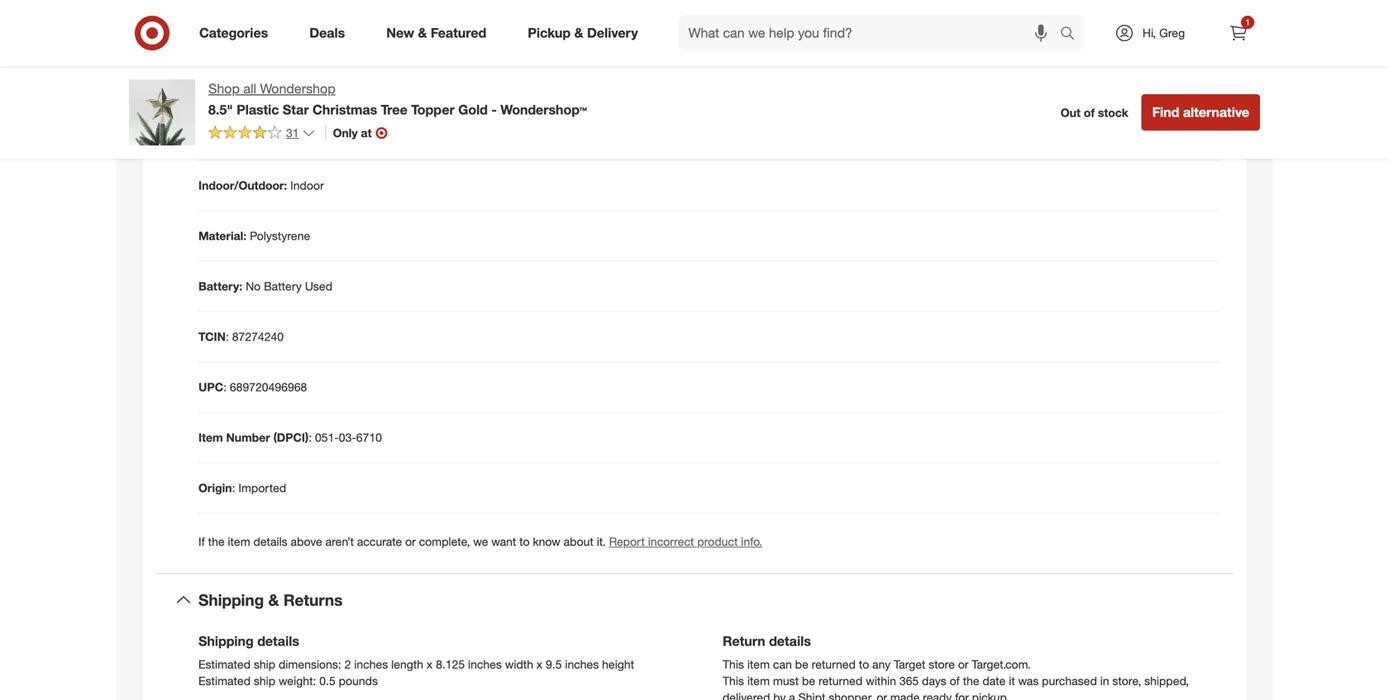 Task type: locate. For each thing, give the bounding box(es) containing it.
0 vertical spatial be
[[796, 658, 809, 672]]

or right "accurate"
[[405, 535, 416, 549]]

689720496968
[[230, 380, 307, 394]]

: left 689720496968
[[223, 380, 227, 394]]

find
[[1153, 104, 1180, 120]]

battery
[[264, 279, 302, 294]]

estimated left weight:
[[199, 674, 251, 689]]

0 vertical spatial to
[[520, 535, 530, 549]]

x left 1.5
[[470, 128, 476, 142]]

battery: no battery used
[[199, 279, 333, 294]]

stock
[[1099, 105, 1129, 120]]

31 link
[[208, 125, 316, 144]]

2 horizontal spatial &
[[575, 25, 584, 41]]

out of stock
[[1061, 105, 1129, 120]]

or down "within" on the bottom
[[877, 691, 888, 701]]

or
[[405, 535, 416, 549], [959, 658, 969, 672], [877, 691, 888, 701]]

0 vertical spatial the
[[208, 535, 225, 549]]

1 vertical spatial be
[[802, 674, 816, 689]]

pickup & delivery link
[[514, 15, 659, 51]]

2 inches from the left
[[468, 658, 502, 672]]

tcin
[[199, 329, 226, 344]]

be up shipt
[[802, 674, 816, 689]]

0 vertical spatial ship
[[254, 658, 276, 672]]

1 vertical spatial item
[[748, 658, 770, 672]]

upc
[[199, 380, 223, 394]]

of
[[1084, 105, 1095, 120], [950, 674, 960, 689]]

& for pickup
[[575, 25, 584, 41]]

info.
[[741, 535, 763, 549]]

: left 051-
[[309, 430, 312, 445]]

&
[[418, 25, 427, 41], [575, 25, 584, 41], [268, 591, 279, 610]]

shipping down shipping & returns
[[199, 634, 254, 650]]

& left returns
[[268, 591, 279, 610]]

1 shipping from the top
[[199, 591, 264, 610]]

1 horizontal spatial of
[[1084, 105, 1095, 120]]

shipped,
[[1145, 674, 1190, 689]]

indoor
[[290, 178, 324, 193]]

this
[[723, 658, 744, 672], [723, 674, 744, 689]]

dimensions:
[[279, 658, 341, 672]]

ship left dimensions:
[[254, 658, 276, 672]]

2 vertical spatial item
[[748, 674, 770, 689]]

estimated
[[199, 658, 251, 672], [199, 674, 251, 689]]

details up dimensions:
[[257, 634, 299, 650]]

2 vertical spatial or
[[877, 691, 888, 701]]

inches left width
[[468, 658, 502, 672]]

deals link
[[296, 15, 366, 51]]

:
[[226, 329, 229, 344], [223, 380, 227, 394], [309, 430, 312, 445], [232, 481, 235, 495]]

1 vertical spatial returned
[[819, 674, 863, 689]]

1 vertical spatial ship
[[254, 674, 276, 689]]

search
[[1053, 27, 1093, 43]]

made
[[891, 691, 920, 701]]

all
[[244, 81, 256, 97]]

details inside shipping details estimated ship dimensions: 2 inches length x 8.125 inches width x 9.5 inches height estimated ship weight: 0.5 pounds
[[257, 634, 299, 650]]

to right want
[[520, 535, 530, 549]]

1 vertical spatial this
[[723, 674, 744, 689]]

0 vertical spatial estimated
[[199, 658, 251, 672]]

delivered
[[723, 691, 771, 701]]

0 horizontal spatial to
[[520, 535, 530, 549]]

plastic
[[237, 102, 279, 118]]

hi, greg
[[1143, 26, 1186, 40]]

know
[[533, 535, 561, 549]]

-
[[492, 102, 497, 118]]

of right days
[[950, 674, 960, 689]]

indoor/outdoor:
[[199, 178, 287, 193]]

specifications
[[199, 84, 305, 103]]

item number (dpci) : 051-03-6710
[[199, 430, 382, 445]]

1 horizontal spatial &
[[418, 25, 427, 41]]

shipping for shipping details estimated ship dimensions: 2 inches length x 8.125 inches width x 9.5 inches height estimated ship weight: 0.5 pounds
[[199, 634, 254, 650]]

0 vertical spatial this
[[723, 658, 744, 672]]

1 horizontal spatial for
[[956, 691, 969, 701]]

must
[[773, 674, 799, 689]]

inches left (d)
[[498, 128, 533, 142]]

1 inches from the left
[[337, 128, 372, 142]]

the right if
[[208, 535, 225, 549]]

item
[[199, 430, 223, 445]]

1 vertical spatial shipping
[[199, 634, 254, 650]]

item left can
[[748, 658, 770, 672]]

0 vertical spatial shipping
[[199, 591, 264, 610]]

x left 9.5
[[537, 658, 543, 672]]

upc : 689720496968
[[199, 380, 307, 394]]

material:
[[199, 229, 247, 243]]

shipping down if
[[199, 591, 264, 610]]

suitable for indoor use only
[[215, 14, 357, 29]]

only
[[336, 14, 357, 29]]

2 ship from the top
[[254, 674, 276, 689]]

for
[[260, 14, 274, 29], [956, 691, 969, 701]]

item up delivered
[[748, 674, 770, 689]]

shipping details estimated ship dimensions: 2 inches length x 8.125 inches width x 9.5 inches height estimated ship weight: 0.5 pounds
[[199, 634, 635, 689]]

to left any
[[859, 658, 870, 672]]

(dpci)
[[273, 430, 309, 445]]

details for return
[[769, 634, 811, 650]]

2 estimated from the top
[[199, 674, 251, 689]]

item right if
[[228, 535, 250, 549]]

1 vertical spatial to
[[859, 658, 870, 672]]

051-
[[315, 430, 339, 445]]

in
[[1101, 674, 1110, 689]]

inches down "christmas"
[[337, 128, 372, 142]]

0 horizontal spatial inches
[[337, 128, 372, 142]]

2 horizontal spatial inches
[[565, 658, 599, 672]]

details up can
[[769, 634, 811, 650]]

inches up pounds
[[354, 658, 388, 672]]

a
[[789, 691, 796, 701]]

product
[[698, 535, 738, 549]]

(overall):
[[267, 128, 315, 142]]

& inside "link"
[[418, 25, 427, 41]]

1 vertical spatial for
[[956, 691, 969, 701]]

3 inches from the left
[[498, 128, 533, 142]]

target
[[894, 658, 926, 672]]

of right "out"
[[1084, 105, 1095, 120]]

or right store
[[959, 658, 969, 672]]

1 vertical spatial estimated
[[199, 674, 251, 689]]

inches right 9.5
[[565, 658, 599, 672]]

polystyrene
[[250, 229, 310, 243]]

1 horizontal spatial to
[[859, 658, 870, 672]]

inches right 7
[[412, 128, 446, 142]]

search button
[[1053, 15, 1093, 55]]

dimensions
[[199, 128, 263, 142]]

shipping inside dropdown button
[[199, 591, 264, 610]]

origin
[[199, 481, 232, 495]]

2 shipping from the top
[[199, 634, 254, 650]]

2 this from the top
[[723, 674, 744, 689]]

31
[[286, 126, 299, 140]]

shop all wondershop 8.5" plastic star christmas tree topper gold - wondershop™
[[208, 81, 587, 118]]

1 link
[[1221, 15, 1257, 51]]

pounds
[[339, 674, 378, 689]]

for left indoor
[[260, 14, 274, 29]]

1 vertical spatial of
[[950, 674, 960, 689]]

christmas
[[313, 102, 377, 118]]

gold
[[458, 102, 488, 118]]

1 inches from the left
[[354, 658, 388, 672]]

& right pickup
[[575, 25, 584, 41]]

image of 8.5" plastic star christmas tree topper gold - wondershop™ image
[[129, 79, 195, 146]]

number
[[226, 430, 270, 445]]

0 vertical spatial for
[[260, 14, 274, 29]]

1 horizontal spatial inches
[[412, 128, 446, 142]]

shipping
[[199, 591, 264, 610], [199, 634, 254, 650]]

0 horizontal spatial of
[[950, 674, 960, 689]]

be right can
[[796, 658, 809, 672]]

shipping inside shipping details estimated ship dimensions: 2 inches length x 8.125 inches width x 9.5 inches height estimated ship weight: 0.5 pounds
[[199, 634, 254, 650]]

by
[[774, 691, 786, 701]]

report incorrect product info. button
[[609, 534, 763, 550]]

store
[[929, 658, 955, 672]]

the left date
[[963, 674, 980, 689]]

1 vertical spatial the
[[963, 674, 980, 689]]

estimated down shipping & returns
[[199, 658, 251, 672]]

8.125
[[436, 658, 465, 672]]

& right new
[[418, 25, 427, 41]]

1 vertical spatial or
[[959, 658, 969, 672]]

within
[[866, 674, 897, 689]]

topper
[[411, 102, 455, 118]]

1 horizontal spatial inches
[[468, 658, 502, 672]]

details
[[254, 535, 288, 549], [257, 634, 299, 650], [769, 634, 811, 650]]

: left imported
[[232, 481, 235, 495]]

purchased
[[1042, 674, 1098, 689]]

ship
[[254, 658, 276, 672], [254, 674, 276, 689]]

aren't
[[326, 535, 354, 549]]

0 horizontal spatial or
[[405, 535, 416, 549]]

for inside return details this item can be returned to any target store or target.com. this item must be returned within 365 days of the date it was purchased in store, shipped, delivered by a shipt shopper, or made ready for pickup.
[[956, 691, 969, 701]]

details inside return details this item can be returned to any target store or target.com. this item must be returned within 365 days of the date it was purchased in store, shipped, delivered by a shipt shopper, or made ready for pickup.
[[769, 634, 811, 650]]

(w)
[[449, 128, 467, 142]]

this down return at the right bottom of page
[[723, 658, 744, 672]]

: left 87274240
[[226, 329, 229, 344]]

2 horizontal spatial or
[[959, 658, 969, 672]]

indoor
[[278, 14, 311, 29]]

x
[[393, 128, 399, 142], [470, 128, 476, 142], [427, 658, 433, 672], [537, 658, 543, 672]]

the inside return details this item can be returned to any target store or target.com. this item must be returned within 365 days of the date it was purchased in store, shipped, delivered by a shipt shopper, or made ready for pickup.
[[963, 674, 980, 689]]

at
[[361, 126, 372, 140]]

this up delivered
[[723, 674, 744, 689]]

& inside dropdown button
[[268, 591, 279, 610]]

1 horizontal spatial the
[[963, 674, 980, 689]]

specifications button
[[156, 67, 1234, 120]]

width
[[505, 658, 534, 672]]

2 horizontal spatial inches
[[498, 128, 533, 142]]

details for shipping
[[257, 634, 299, 650]]

use
[[314, 14, 332, 29]]

ship left weight:
[[254, 674, 276, 689]]

0 horizontal spatial &
[[268, 591, 279, 610]]

was
[[1019, 674, 1039, 689]]

for right ready
[[956, 691, 969, 701]]

0 horizontal spatial inches
[[354, 658, 388, 672]]



Task type: vqa. For each thing, say whether or not it's contained in the screenshot.
Specifications
yes



Task type: describe. For each thing, give the bounding box(es) containing it.
shop
[[208, 81, 240, 97]]

used
[[305, 279, 333, 294]]

any
[[873, 658, 891, 672]]

shipping & returns button
[[156, 574, 1234, 627]]

find alternative button
[[1142, 94, 1261, 131]]

categories
[[199, 25, 268, 41]]

6710
[[356, 430, 382, 445]]

87274240
[[232, 329, 284, 344]]

03-
[[339, 430, 356, 445]]

0 vertical spatial or
[[405, 535, 416, 549]]

& for new
[[418, 25, 427, 41]]

0 vertical spatial returned
[[812, 658, 856, 672]]

hi,
[[1143, 26, 1157, 40]]

find alternative
[[1153, 104, 1250, 120]]

3 inches from the left
[[565, 658, 599, 672]]

suitable
[[215, 14, 257, 29]]

9.5
[[546, 658, 562, 672]]

alternative
[[1184, 104, 1250, 120]]

0 horizontal spatial for
[[260, 14, 274, 29]]

about
[[564, 535, 594, 549]]

x left 8.125
[[427, 658, 433, 672]]

tree
[[381, 102, 408, 118]]

0 vertical spatial item
[[228, 535, 250, 549]]

above
[[291, 535, 322, 549]]

1 horizontal spatial or
[[877, 691, 888, 701]]

0.5
[[320, 674, 336, 689]]

if
[[199, 535, 205, 549]]

wondershop
[[260, 81, 336, 97]]

pickup
[[528, 25, 571, 41]]

1 ship from the top
[[254, 658, 276, 672]]

want
[[492, 535, 516, 549]]

battery:
[[199, 279, 243, 294]]

What can we help you find? suggestions appear below search field
[[679, 15, 1065, 51]]

of inside return details this item can be returned to any target store or target.com. this item must be returned within 365 days of the date it was purchased in store, shipped, delivered by a shipt shopper, or made ready for pickup.
[[950, 674, 960, 689]]

no
[[246, 279, 261, 294]]

height
[[602, 658, 635, 672]]

1 estimated from the top
[[199, 658, 251, 672]]

return details this item can be returned to any target store or target.com. this item must be returned within 365 days of the date it was purchased in store, shipped, delivered by a shipt shopper, or made ready for pickup.
[[723, 634, 1190, 701]]

8.5
[[318, 128, 334, 142]]

featured
[[431, 25, 487, 41]]

weight:
[[279, 674, 316, 689]]

8.5"
[[208, 102, 233, 118]]

tcin : 87274240
[[199, 329, 284, 344]]

new & featured
[[387, 25, 487, 41]]

365
[[900, 674, 919, 689]]

to inside return details this item can be returned to any target store or target.com. this item must be returned within 365 days of the date it was purchased in store, shipped, delivered by a shipt shopper, or made ready for pickup.
[[859, 658, 870, 672]]

date
[[983, 674, 1006, 689]]

imported
[[239, 481, 286, 495]]

target.com.
[[972, 658, 1031, 672]]

report
[[609, 535, 645, 549]]

star
[[283, 102, 309, 118]]

wondershop™
[[501, 102, 587, 118]]

it.
[[597, 535, 606, 549]]

details left above
[[254, 535, 288, 549]]

pickup.
[[973, 691, 1010, 701]]

length
[[391, 658, 424, 672]]

greg
[[1160, 26, 1186, 40]]

if the item details above aren't accurate or complete, we want to know about it. report incorrect product info.
[[199, 535, 763, 549]]

: for 689720496968
[[223, 380, 227, 394]]

only at
[[333, 126, 372, 140]]

shipt
[[799, 691, 826, 701]]

0 vertical spatial of
[[1084, 105, 1095, 120]]

new
[[387, 25, 414, 41]]

: for 87274240
[[226, 329, 229, 344]]

& for shipping
[[268, 591, 279, 610]]

origin : imported
[[199, 481, 286, 495]]

new & featured link
[[372, 15, 507, 51]]

1 this from the top
[[723, 658, 744, 672]]

0 horizontal spatial the
[[208, 535, 225, 549]]

categories link
[[185, 15, 289, 51]]

(d)
[[536, 128, 550, 142]]

dimensions (overall): 8.5 inches (h) x 7 inches (w) x 1.5 inches (d)
[[199, 128, 550, 142]]

ready
[[923, 691, 952, 701]]

: for imported
[[232, 481, 235, 495]]

indoor/outdoor: indoor
[[199, 178, 324, 193]]

shipping for shipping & returns
[[199, 591, 264, 610]]

(h)
[[375, 128, 390, 142]]

returns
[[284, 591, 343, 610]]

2 inches from the left
[[412, 128, 446, 142]]

out
[[1061, 105, 1081, 120]]

accurate
[[357, 535, 402, 549]]

delivery
[[587, 25, 638, 41]]

1.5
[[479, 128, 495, 142]]

x left 7
[[393, 128, 399, 142]]



